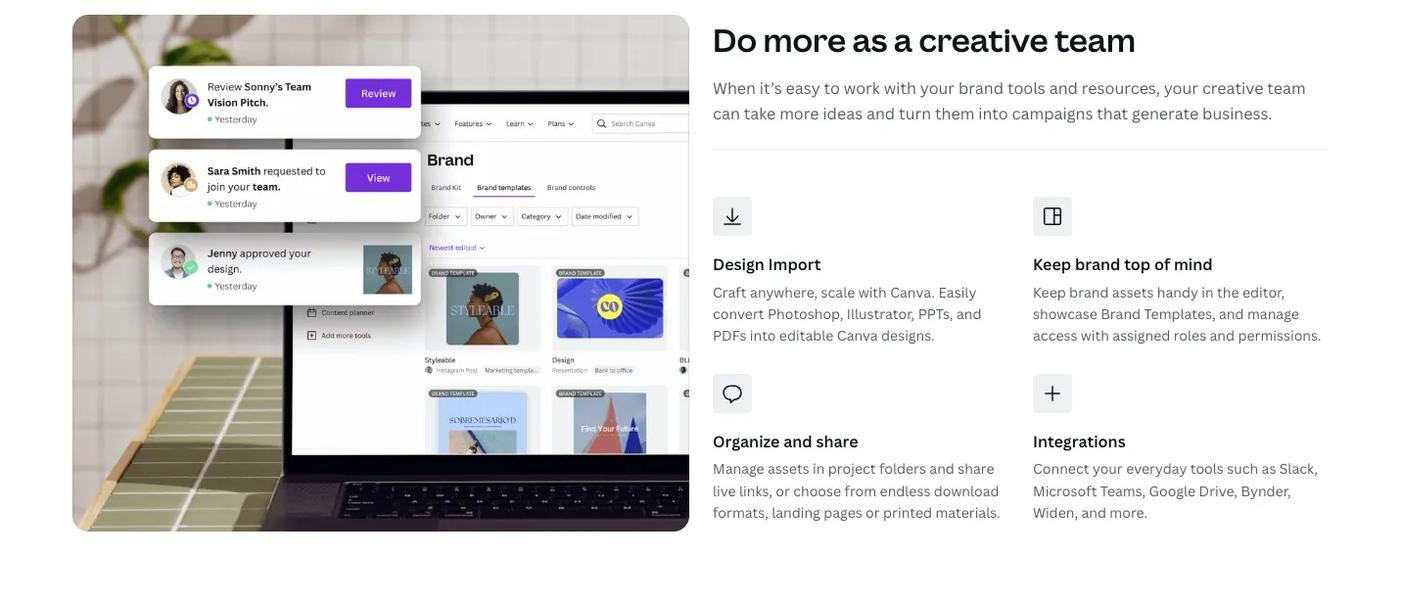 Task type: describe. For each thing, give the bounding box(es) containing it.
folders
[[879, 460, 926, 478]]

teams,
[[1101, 482, 1146, 500]]

formats,
[[713, 504, 769, 522]]

2 horizontal spatial your
[[1164, 78, 1199, 99]]

0 horizontal spatial team
[[1055, 19, 1136, 61]]

mind
[[1174, 254, 1213, 275]]

handy
[[1157, 283, 1199, 301]]

anywhere,
[[750, 283, 818, 301]]

into inside when it's easy to work with your brand tools and resources, your creative team can take more ideas and turn them into campaigns that generate business.
[[979, 103, 1008, 124]]

to
[[824, 78, 840, 99]]

assets inside organize and share manage assets in project folders and share live links, or choose from endless download formats, landing pages or printed materials.
[[768, 460, 810, 478]]

tools inside integrations connect your everyday tools such as slack, microsoft teams, google drive, bynder, widen, and more.
[[1191, 460, 1224, 478]]

more.
[[1110, 504, 1148, 522]]

scale
[[821, 283, 855, 301]]

ideas
[[823, 103, 863, 124]]

project
[[828, 460, 876, 478]]

links,
[[739, 482, 773, 500]]

turn
[[899, 103, 931, 124]]

do more as a creative team
[[713, 19, 1136, 61]]

with for scale
[[859, 283, 887, 301]]

0 vertical spatial as
[[853, 19, 888, 61]]

google
[[1149, 482, 1196, 500]]

manage
[[713, 460, 765, 478]]

permissions.
[[1238, 327, 1322, 345]]

0 horizontal spatial your
[[920, 78, 955, 99]]

endless
[[880, 482, 931, 500]]

printed
[[883, 504, 932, 522]]

0 vertical spatial more
[[763, 19, 846, 61]]

live
[[713, 482, 736, 500]]

in inside keep brand top of mind keep brand assets handy in the editor, showcase brand templates, and manage access with assigned roles and permissions.
[[1202, 283, 1214, 301]]

resources,
[[1082, 78, 1160, 99]]

assets inside keep brand top of mind keep brand assets handy in the editor, showcase brand templates, and manage access with assigned roles and permissions.
[[1112, 283, 1154, 301]]

landing
[[772, 504, 821, 522]]

illustrator,
[[847, 305, 915, 323]]

1 vertical spatial share
[[958, 460, 995, 478]]

as inside integrations connect your everyday tools such as slack, microsoft teams, google drive, bynder, widen, and more.
[[1262, 460, 1277, 478]]

1 horizontal spatial or
[[866, 504, 880, 522]]

it's
[[760, 78, 782, 99]]

integrations connect your everyday tools such as slack, microsoft teams, google drive, bynder, widen, and more.
[[1033, 431, 1318, 522]]

in inside organize and share manage assets in project folders and share live links, or choose from endless download formats, landing pages or printed materials.
[[813, 460, 825, 478]]

1 vertical spatial brand
[[1075, 254, 1121, 275]]

work
[[844, 78, 880, 99]]

top
[[1124, 254, 1151, 275]]

team inside when it's easy to work with your brand tools and resources, your creative team can take more ideas and turn them into campaigns that generate business.
[[1268, 78, 1306, 99]]

widen,
[[1033, 504, 1078, 522]]

2 vertical spatial brand
[[1070, 283, 1109, 301]]

the
[[1217, 283, 1239, 301]]

your inside integrations connect your everyday tools such as slack, microsoft teams, google drive, bynder, widen, and more.
[[1093, 460, 1123, 478]]

that
[[1097, 103, 1128, 124]]

and right roles
[[1210, 327, 1235, 345]]

and down work
[[867, 103, 895, 124]]

take
[[744, 103, 776, 124]]

into inside design import craft anywhere, scale with canva. easily convert photoshop, illustrator, ppts, and pdfs into editable canva designs.
[[750, 327, 776, 345]]

convert
[[713, 305, 765, 323]]



Task type: vqa. For each thing, say whether or not it's contained in the screenshot.
the 'Design' button
no



Task type: locate. For each thing, give the bounding box(es) containing it.
your up generate
[[1164, 78, 1199, 99]]

0 horizontal spatial share
[[816, 431, 858, 452]]

more inside when it's easy to work with your brand tools and resources, your creative team can take more ideas and turn them into campaigns that generate business.
[[780, 103, 819, 124]]

share up the project
[[816, 431, 858, 452]]

pages
[[824, 504, 863, 522]]

2 vertical spatial with
[[1081, 327, 1110, 345]]

them
[[935, 103, 975, 124]]

0 vertical spatial keep
[[1033, 254, 1072, 275]]

0 vertical spatial into
[[979, 103, 1008, 124]]

your up them
[[920, 78, 955, 99]]

0 vertical spatial with
[[884, 78, 917, 99]]

0 vertical spatial creative
[[919, 19, 1049, 61]]

campaigns
[[1012, 103, 1093, 124]]

organize
[[713, 431, 780, 452]]

or
[[776, 482, 790, 500], [866, 504, 880, 522]]

0 vertical spatial in
[[1202, 283, 1214, 301]]

templates,
[[1144, 305, 1216, 323]]

0 vertical spatial tools
[[1008, 78, 1046, 99]]

1 horizontal spatial creative
[[1203, 78, 1264, 99]]

creative up when it's easy to work with your brand tools and resources, your creative team can take more ideas and turn them into campaigns that generate business.
[[919, 19, 1049, 61]]

assets up choose
[[768, 460, 810, 478]]

team up the business.
[[1268, 78, 1306, 99]]

share up "download"
[[958, 460, 995, 478]]

such
[[1227, 460, 1259, 478]]

tools up campaigns
[[1008, 78, 1046, 99]]

your
[[920, 78, 955, 99], [1164, 78, 1199, 99], [1093, 460, 1123, 478]]

team
[[1055, 19, 1136, 61], [1268, 78, 1306, 99]]

keep brand top of mind keep brand assets handy in the editor, showcase brand templates, and manage access with assigned roles and permissions.
[[1033, 254, 1322, 345]]

generate
[[1132, 103, 1199, 124]]

and up "download"
[[930, 460, 955, 478]]

more up easy at the right of the page
[[763, 19, 846, 61]]

as
[[853, 19, 888, 61], [1262, 460, 1277, 478]]

tools inside when it's easy to work with your brand tools and resources, your creative team can take more ideas and turn them into campaigns that generate business.
[[1008, 78, 1046, 99]]

1 horizontal spatial share
[[958, 460, 995, 478]]

import
[[768, 254, 821, 275]]

design
[[713, 254, 765, 275]]

0 vertical spatial or
[[776, 482, 790, 500]]

1 vertical spatial creative
[[1203, 78, 1264, 99]]

1 horizontal spatial as
[[1262, 460, 1277, 478]]

1 vertical spatial with
[[859, 283, 887, 301]]

bynder,
[[1241, 482, 1292, 500]]

craft
[[713, 283, 747, 301]]

keep
[[1033, 254, 1072, 275], [1033, 283, 1066, 301]]

team up resources,
[[1055, 19, 1136, 61]]

and inside design import craft anywhere, scale with canva. easily convert photoshop, illustrator, ppts, and pdfs into editable canva designs.
[[957, 305, 982, 323]]

canva.
[[890, 283, 935, 301]]

design import craft anywhere, scale with canva. easily convert photoshop, illustrator, ppts, and pdfs into editable canva designs.
[[713, 254, 982, 345]]

1 vertical spatial tools
[[1191, 460, 1224, 478]]

1 horizontal spatial team
[[1268, 78, 1306, 99]]

creative inside when it's easy to work with your brand tools and resources, your creative team can take more ideas and turn them into campaigns that generate business.
[[1203, 78, 1264, 99]]

materials.
[[936, 504, 1001, 522]]

as left a
[[853, 19, 888, 61]]

0 vertical spatial team
[[1055, 19, 1136, 61]]

1 vertical spatial assets
[[768, 460, 810, 478]]

into down convert in the bottom right of the page
[[750, 327, 776, 345]]

and right organize
[[784, 431, 813, 452]]

1 vertical spatial team
[[1268, 78, 1306, 99]]

more
[[763, 19, 846, 61], [780, 103, 819, 124]]

and up campaigns
[[1050, 78, 1078, 99]]

2 keep from the top
[[1033, 283, 1066, 301]]

showcase
[[1033, 305, 1098, 323]]

connect
[[1033, 460, 1090, 478]]

0 horizontal spatial as
[[853, 19, 888, 61]]

editor,
[[1243, 283, 1285, 301]]

1 vertical spatial more
[[780, 103, 819, 124]]

or down from
[[866, 504, 880, 522]]

creative up the business.
[[1203, 78, 1264, 99]]

0 horizontal spatial assets
[[768, 460, 810, 478]]

and down easily
[[957, 305, 982, 323]]

brand
[[959, 78, 1004, 99], [1075, 254, 1121, 275], [1070, 283, 1109, 301]]

0 horizontal spatial in
[[813, 460, 825, 478]]

can
[[713, 103, 740, 124]]

when
[[713, 78, 756, 99]]

into
[[979, 103, 1008, 124], [750, 327, 776, 345]]

canva
[[837, 327, 878, 345]]

easy
[[786, 78, 820, 99]]

brand inside when it's easy to work with your brand tools and resources, your creative team can take more ideas and turn them into campaigns that generate business.
[[959, 78, 1004, 99]]

in
[[1202, 283, 1214, 301], [813, 460, 825, 478]]

with up turn
[[884, 78, 917, 99]]

assets up the "brand"
[[1112, 283, 1154, 301]]

easily
[[939, 283, 977, 301]]

in up choose
[[813, 460, 825, 478]]

with inside keep brand top of mind keep brand assets handy in the editor, showcase brand templates, and manage access with assigned roles and permissions.
[[1081, 327, 1110, 345]]

in left the at the right of page
[[1202, 283, 1214, 301]]

1 horizontal spatial assets
[[1112, 283, 1154, 301]]

photoshop,
[[768, 305, 844, 323]]

1 vertical spatial into
[[750, 327, 776, 345]]

with inside when it's easy to work with your brand tools and resources, your creative team can take more ideas and turn them into campaigns that generate business.
[[884, 78, 917, 99]]

new collaboration@2x image
[[72, 15, 689, 532]]

0 horizontal spatial into
[[750, 327, 776, 345]]

ppts,
[[918, 305, 953, 323]]

1 vertical spatial as
[[1262, 460, 1277, 478]]

pdfs
[[713, 327, 747, 345]]

brand up the showcase in the right of the page
[[1070, 283, 1109, 301]]

a
[[894, 19, 913, 61]]

1 horizontal spatial in
[[1202, 283, 1214, 301]]

with down the "brand"
[[1081, 327, 1110, 345]]

tools
[[1008, 78, 1046, 99], [1191, 460, 1224, 478]]

creative
[[919, 19, 1049, 61], [1203, 78, 1264, 99]]

brand
[[1101, 305, 1141, 323]]

1 vertical spatial in
[[813, 460, 825, 478]]

integrations
[[1033, 431, 1126, 452]]

0 horizontal spatial or
[[776, 482, 790, 500]]

share
[[816, 431, 858, 452], [958, 460, 995, 478]]

1 horizontal spatial your
[[1093, 460, 1123, 478]]

from
[[845, 482, 877, 500]]

1 vertical spatial keep
[[1033, 283, 1066, 301]]

download
[[934, 482, 1000, 500]]

organize and share manage assets in project folders and share live links, or choose from endless download formats, landing pages or printed materials.
[[713, 431, 1001, 522]]

with up illustrator,
[[859, 283, 887, 301]]

1 horizontal spatial into
[[979, 103, 1008, 124]]

everyday
[[1126, 460, 1187, 478]]

access
[[1033, 327, 1078, 345]]

and inside integrations connect your everyday tools such as slack, microsoft teams, google drive, bynder, widen, and more.
[[1082, 504, 1107, 522]]

1 horizontal spatial tools
[[1191, 460, 1224, 478]]

assigned
[[1113, 327, 1171, 345]]

slack,
[[1280, 460, 1318, 478]]

your up teams,
[[1093, 460, 1123, 478]]

drive,
[[1199, 482, 1238, 500]]

do
[[713, 19, 757, 61]]

into right them
[[979, 103, 1008, 124]]

with inside design import craft anywhere, scale with canva. easily convert photoshop, illustrator, ppts, and pdfs into editable canva designs.
[[859, 283, 887, 301]]

0 vertical spatial share
[[816, 431, 858, 452]]

and down the at the right of page
[[1219, 305, 1244, 323]]

1 keep from the top
[[1033, 254, 1072, 275]]

0 horizontal spatial creative
[[919, 19, 1049, 61]]

brand left top
[[1075, 254, 1121, 275]]

of
[[1155, 254, 1171, 275]]

0 vertical spatial assets
[[1112, 283, 1154, 301]]

and left more.
[[1082, 504, 1107, 522]]

with for work
[[884, 78, 917, 99]]

or up 'landing'
[[776, 482, 790, 500]]

editable
[[779, 327, 834, 345]]

with
[[884, 78, 917, 99], [859, 283, 887, 301], [1081, 327, 1110, 345]]

1 vertical spatial or
[[866, 504, 880, 522]]

0 horizontal spatial tools
[[1008, 78, 1046, 99]]

and
[[1050, 78, 1078, 99], [867, 103, 895, 124], [957, 305, 982, 323], [1219, 305, 1244, 323], [1210, 327, 1235, 345], [784, 431, 813, 452], [930, 460, 955, 478], [1082, 504, 1107, 522]]

designs.
[[881, 327, 935, 345]]

when it's easy to work with your brand tools and resources, your creative team can take more ideas and turn them into campaigns that generate business.
[[713, 78, 1306, 124]]

tools up the drive,
[[1191, 460, 1224, 478]]

roles
[[1174, 327, 1207, 345]]

microsoft
[[1033, 482, 1097, 500]]

business.
[[1203, 103, 1273, 124]]

more down easy at the right of the page
[[780, 103, 819, 124]]

choose
[[794, 482, 841, 500]]

assets
[[1112, 283, 1154, 301], [768, 460, 810, 478]]

manage
[[1248, 305, 1299, 323]]

brand up them
[[959, 78, 1004, 99]]

0 vertical spatial brand
[[959, 78, 1004, 99]]

as up bynder,
[[1262, 460, 1277, 478]]



